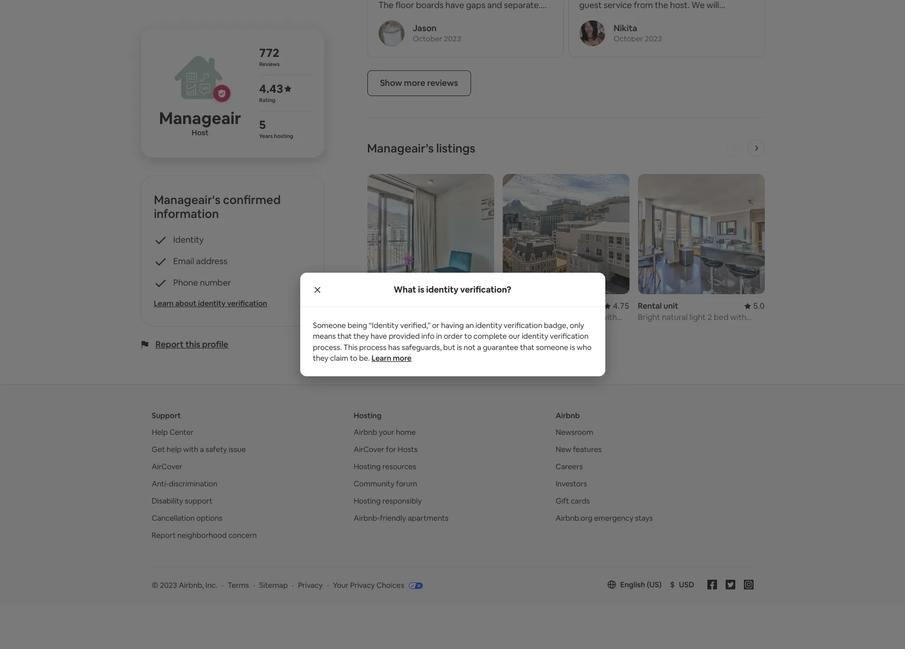 Task type: describe. For each thing, give the bounding box(es) containing it.
parking
[[638, 322, 666, 333]]

2 horizontal spatial is
[[570, 343, 575, 352]]

inc.
[[206, 581, 218, 591]]

new features
[[556, 445, 602, 455]]

show more reviews
[[380, 77, 458, 89]]

0 horizontal spatial 2023
[[160, 581, 177, 591]]

5 years hosting
[[259, 117, 293, 140]]

0 horizontal spatial is
[[418, 284, 425, 296]]

rating
[[259, 97, 276, 104]]

support
[[152, 411, 181, 421]]

jason october 2023
[[413, 23, 461, 44]]

jason
[[413, 23, 437, 34]]

manageair
[[159, 108, 241, 129]]

this
[[185, 339, 200, 350]]

learn more link
[[372, 353, 412, 363]]

number
[[200, 277, 231, 289]]

manageair host
[[159, 108, 241, 138]]

1 horizontal spatial they
[[354, 332, 369, 341]]

careers link
[[556, 462, 583, 472]]

hosting responsibly link
[[354, 497, 422, 506]]

show
[[380, 77, 402, 89]]

issue
[[229, 445, 246, 455]]

report for report neighborhood concern
[[152, 531, 176, 541]]

unit for with
[[393, 301, 408, 311]]

verification inside button
[[227, 299, 267, 309]]

safety
[[206, 445, 227, 455]]

cancellation options
[[152, 514, 223, 524]]

community forum link
[[354, 479, 417, 489]]

verification?
[[460, 284, 512, 296]]

october for nikita
[[614, 34, 643, 44]]

who
[[577, 343, 592, 352]]

street
[[523, 312, 546, 322]]

airbnb for airbnb your home
[[354, 428, 377, 437]]

©
[[152, 581, 158, 591]]

nikita october 2023
[[614, 23, 662, 44]]

aircover for the aircover link
[[152, 462, 182, 472]]

fi
[[696, 322, 703, 333]]

our
[[509, 332, 520, 341]]

5.0 out of 5 average rating,  3 reviews image
[[745, 301, 765, 311]]

reviews
[[427, 77, 458, 89]]

hosting for hosting resources
[[354, 462, 381, 472]]

usd
[[679, 580, 694, 590]]

show more reviews button
[[367, 70, 471, 96]]

airbnb your home
[[354, 428, 416, 437]]

safeguards,
[[402, 343, 442, 352]]

features
[[573, 445, 602, 455]]

view
[[367, 340, 385, 350]]

years
[[259, 133, 273, 140]]

airbnb your home link
[[354, 428, 416, 437]]

4.75
[[613, 301, 629, 311]]

views
[[548, 312, 570, 322]]

2023 for jason
[[444, 34, 461, 44]]

get help with a safety issue link
[[152, 445, 246, 455]]

aircover for aircover for hosts
[[354, 445, 384, 455]]

navigate to facebook image
[[707, 580, 717, 590]]

airbnb.org emergency stays
[[556, 514, 653, 524]]

hosting for hosting responsibly
[[354, 497, 381, 506]]

terms
[[228, 581, 249, 591]]

stays
[[635, 514, 653, 524]]

wi-
[[684, 322, 696, 333]]

1 horizontal spatial that
[[520, 343, 535, 352]]

vibes
[[579, 312, 599, 322]]

newsroom link
[[556, 428, 594, 437]]

airbnb.org
[[556, 514, 593, 524]]

new features link
[[556, 445, 602, 455]]

rental unit long street views & vibes with balcony in cbd
[[503, 301, 617, 333]]

phone number
[[173, 277, 231, 289]]

and
[[668, 322, 682, 333]]

parking
[[411, 312, 438, 322]]

disability support
[[152, 497, 213, 506]]

5
[[259, 117, 266, 132]]

airbnb-friendly apartments
[[354, 514, 449, 524]]

disability support link
[[152, 497, 213, 506]]

4.43
[[259, 81, 283, 96]]

identity inside button
[[198, 299, 226, 309]]

choices
[[377, 581, 404, 591]]

hosting
[[274, 133, 293, 140]]

help
[[167, 445, 182, 455]]

english (us) button
[[608, 580, 662, 590]]

report neighborhood concern link
[[152, 531, 257, 541]]

report this profile
[[156, 339, 228, 350]]

2 vertical spatial verification
[[550, 332, 589, 341]]

&
[[572, 312, 577, 322]]

0 vertical spatial listings
[[436, 141, 476, 156]]

rental for studio
[[367, 301, 391, 311]]

community forum
[[354, 479, 417, 489]]

in inside rental unit studio with parking in eccentric area
[[440, 312, 446, 322]]

rental for bright
[[638, 301, 662, 311]]

newsroom
[[556, 428, 594, 437]]

2 privacy from the left
[[350, 581, 375, 591]]

"identity
[[369, 321, 399, 331]]

report neighborhood concern
[[152, 531, 257, 541]]

complete
[[474, 332, 507, 341]]

unit for natural
[[664, 301, 679, 311]]

manageair's
[[154, 192, 221, 207]]

or
[[432, 321, 440, 331]]

1 vertical spatial verification
[[504, 321, 543, 331]]

in inside someone being "identity verified," or having an identity verification badge, only means that they have provided info in order to complete our identity verification process. this process has safeguards, but is not a guarantee that someone is who they claim to be.
[[436, 332, 442, 341]]

investors
[[556, 479, 587, 489]]

studio
[[367, 312, 391, 322]]

neighborhood
[[177, 531, 227, 541]]

with inside rental unit studio with parking in eccentric area
[[393, 312, 409, 322]]

privacy link
[[298, 581, 323, 591]]

$ usd
[[670, 580, 694, 590]]

identity
[[173, 234, 204, 246]]

forum
[[396, 479, 417, 489]]

support
[[185, 497, 213, 506]]

$
[[670, 580, 675, 590]]

new
[[556, 445, 572, 455]]

aircover for hosts
[[354, 445, 418, 455]]

hosting responsibly
[[354, 497, 422, 506]]

someone
[[536, 343, 569, 352]]

in inside rental unit long street views & vibes with balcony in cbd
[[533, 322, 540, 333]]

unit for street
[[528, 301, 543, 311]]



Task type: locate. For each thing, give the bounding box(es) containing it.
1 horizontal spatial unit
[[528, 301, 543, 311]]

0 horizontal spatial rental
[[367, 301, 391, 311]]

772
[[259, 45, 279, 60]]

1 vertical spatial that
[[520, 343, 535, 352]]

is left not
[[457, 343, 462, 352]]

2 horizontal spatial verification
[[550, 332, 589, 341]]

0 vertical spatial a
[[477, 343, 481, 352]]

learn
[[154, 299, 174, 309], [372, 353, 391, 363]]

hosting up community
[[354, 462, 381, 472]]

2023 right jason
[[444, 34, 461, 44]]

0 horizontal spatial unit
[[393, 301, 408, 311]]

your
[[379, 428, 394, 437]]

with inside rental unit long street views & vibes with balcony in cbd
[[601, 312, 617, 322]]

navigate to twitter image
[[726, 580, 735, 590]]

identity up rental unit studio with parking in eccentric area
[[426, 284, 459, 296]]

being
[[348, 321, 367, 331]]

1 horizontal spatial to
[[465, 332, 472, 341]]

options
[[196, 514, 223, 524]]

© 2023 airbnb, inc.
[[152, 581, 218, 591]]

0 vertical spatial learn
[[154, 299, 174, 309]]

0 horizontal spatial learn
[[154, 299, 174, 309]]

verification up our
[[504, 321, 543, 331]]

3 rental from the left
[[638, 301, 662, 311]]

rental for long
[[503, 301, 527, 311]]

to
[[465, 332, 472, 341], [350, 353, 358, 363]]

1 vertical spatial report
[[152, 531, 176, 541]]

they down the being at the left
[[354, 332, 369, 341]]

with inside 'rental unit bright natural light 2 bed with parking and wi-fi'
[[731, 312, 747, 322]]

your privacy choices
[[333, 581, 404, 591]]

gift cards
[[556, 497, 590, 506]]

1 rental from the left
[[367, 301, 391, 311]]

verification down "number"
[[227, 299, 267, 309]]

2 horizontal spatial rental
[[638, 301, 662, 311]]

0 vertical spatial hosting
[[354, 411, 382, 421]]

more down the 38 on the left bottom of the page
[[393, 353, 412, 363]]

information
[[154, 206, 219, 221]]

1 horizontal spatial 2023
[[444, 34, 461, 44]]

0 horizontal spatial airbnb
[[354, 428, 377, 437]]

light
[[690, 312, 706, 322]]

3 hosting from the top
[[354, 497, 381, 506]]

1 vertical spatial airbnb
[[354, 428, 377, 437]]

learn left about
[[154, 299, 174, 309]]

learn for learn more
[[372, 353, 391, 363]]

aircover up anti-
[[152, 462, 182, 472]]

0 vertical spatial they
[[354, 332, 369, 341]]

(us)
[[647, 580, 662, 590]]

1 unit from the left
[[393, 301, 408, 311]]

0 vertical spatial more
[[404, 77, 425, 89]]

2 vertical spatial hosting
[[354, 497, 381, 506]]

with right bed
[[731, 312, 747, 322]]

an
[[466, 321, 474, 331]]

1 vertical spatial they
[[313, 353, 329, 363]]

identity down "number"
[[198, 299, 226, 309]]

0 horizontal spatial aircover
[[152, 462, 182, 472]]

with down 4.75 out of 5 average rating,  8 reviews 'icon'
[[601, 312, 617, 322]]

only
[[570, 321, 584, 331]]

manageair's
[[367, 141, 434, 156]]

phone
[[173, 277, 198, 289]]

with
[[393, 312, 409, 322], [601, 312, 617, 322], [731, 312, 747, 322], [183, 445, 198, 455]]

1 vertical spatial hosting
[[354, 462, 381, 472]]

nikita user profile image
[[580, 20, 605, 46], [580, 20, 605, 46]]

5.0
[[753, 301, 765, 311]]

more right show
[[404, 77, 425, 89]]

2 horizontal spatial 2023
[[645, 34, 662, 44]]

0 horizontal spatial listings
[[406, 340, 431, 350]]

hosting resources
[[354, 462, 416, 472]]

1 hosting from the top
[[354, 411, 382, 421]]

get help with a safety issue
[[152, 445, 246, 455]]

0 vertical spatial aircover
[[354, 445, 384, 455]]

4.75 out of 5 average rating,  8 reviews image
[[605, 301, 629, 311]]

email address
[[173, 256, 227, 267]]

listings inside button
[[406, 340, 431, 350]]

airbnb left the your
[[354, 428, 377, 437]]

having
[[441, 321, 464, 331]]

but
[[443, 343, 455, 352]]

identity up complete
[[476, 321, 502, 331]]

0 horizontal spatial they
[[313, 353, 329, 363]]

hosting resources link
[[354, 462, 416, 472]]

0 horizontal spatial to
[[350, 353, 358, 363]]

learn inside learn about identity verification button
[[154, 299, 174, 309]]

october inside nikita october 2023
[[614, 34, 643, 44]]

unit up natural
[[664, 301, 679, 311]]

rental up bright
[[638, 301, 662, 311]]

manageair user profile image
[[172, 48, 228, 104], [172, 48, 228, 104]]

2023 right the ©
[[160, 581, 177, 591]]

your
[[333, 581, 349, 591]]

hosting for hosting
[[354, 411, 382, 421]]

in
[[440, 312, 446, 322], [533, 322, 540, 333], [436, 332, 442, 341]]

october for jason
[[413, 34, 442, 44]]

anti-discrimination
[[152, 479, 217, 489]]

have
[[371, 332, 387, 341]]

1 horizontal spatial is
[[457, 343, 462, 352]]

is left who at the bottom right of the page
[[570, 343, 575, 352]]

0 vertical spatial verification
[[227, 299, 267, 309]]

aircover link
[[152, 462, 182, 472]]

october inside jason october 2023
[[413, 34, 442, 44]]

guarantee
[[483, 343, 519, 352]]

learn down process
[[372, 353, 391, 363]]

38
[[396, 340, 405, 350]]

rental unit studio with parking in eccentric area
[[367, 301, 483, 333]]

1 vertical spatial a
[[200, 445, 204, 455]]

learn inside what is identity verification? dialog
[[372, 353, 391, 363]]

sitemap
[[259, 581, 288, 591]]

2 rental from the left
[[503, 301, 527, 311]]

in right "or"
[[440, 312, 446, 322]]

hosts
[[398, 445, 418, 455]]

a left safety
[[200, 445, 204, 455]]

2023 for nikita
[[645, 34, 662, 44]]

unit inside rental unit long street views & vibes with balcony in cbd
[[528, 301, 543, 311]]

1 horizontal spatial privacy
[[350, 581, 375, 591]]

in left cbd
[[533, 322, 540, 333]]

be.
[[359, 353, 370, 363]]

unit inside rental unit studio with parking in eccentric area
[[393, 301, 408, 311]]

cbd
[[541, 322, 558, 333]]

report for report this profile
[[156, 339, 184, 350]]

host
[[192, 128, 209, 138]]

2 unit from the left
[[528, 301, 543, 311]]

privacy right your
[[350, 581, 375, 591]]

rental inside rental unit long street views & vibes with balcony in cbd
[[503, 301, 527, 311]]

in right info
[[436, 332, 442, 341]]

rental inside 'rental unit bright natural light 2 bed with parking and wi-fi'
[[638, 301, 662, 311]]

1 horizontal spatial verification
[[504, 321, 543, 331]]

1 privacy from the left
[[298, 581, 323, 591]]

aircover left for at the left bottom of page
[[354, 445, 384, 455]]

2 hosting from the top
[[354, 462, 381, 472]]

hosting up the airbnb-
[[354, 497, 381, 506]]

2 october from the left
[[614, 34, 643, 44]]

they down process.
[[313, 353, 329, 363]]

aircover
[[354, 445, 384, 455], [152, 462, 182, 472]]

disability
[[152, 497, 183, 506]]

more inside what is identity verification? dialog
[[393, 353, 412, 363]]

that up this at the left
[[338, 332, 352, 341]]

1 vertical spatial more
[[393, 353, 412, 363]]

cards
[[571, 497, 590, 506]]

identity
[[426, 284, 459, 296], [198, 299, 226, 309], [476, 321, 502, 331], [522, 332, 548, 341]]

report down cancellation
[[152, 531, 176, 541]]

0 horizontal spatial a
[[200, 445, 204, 455]]

area
[[367, 322, 383, 333]]

0 horizontal spatial privacy
[[298, 581, 323, 591]]

1 horizontal spatial learn
[[372, 353, 391, 363]]

1 vertical spatial learn
[[372, 353, 391, 363]]

means
[[313, 332, 336, 341]]

privacy left your
[[298, 581, 323, 591]]

manageair's listings
[[367, 141, 476, 156]]

2 horizontal spatial unit
[[664, 301, 679, 311]]

airbnb up newsroom
[[556, 411, 580, 421]]

0 vertical spatial report
[[156, 339, 184, 350]]

airbnb for airbnb
[[556, 411, 580, 421]]

info
[[422, 332, 435, 341]]

english (us)
[[620, 580, 662, 590]]

more inside 'button'
[[404, 77, 425, 89]]

1 vertical spatial listings
[[406, 340, 431, 350]]

1 horizontal spatial rental
[[503, 301, 527, 311]]

0 horizontal spatial verification
[[227, 299, 267, 309]]

verification down the only
[[550, 332, 589, 341]]

1 october from the left
[[413, 34, 442, 44]]

verified host image
[[217, 89, 226, 98]]

bright
[[638, 312, 660, 322]]

unit up street
[[528, 301, 543, 311]]

unit inside 'rental unit bright natural light 2 bed with parking and wi-fi'
[[664, 301, 679, 311]]

home
[[396, 428, 416, 437]]

resources
[[383, 462, 416, 472]]

with up "provided"
[[393, 312, 409, 322]]

rental unit bright natural light 2 bed with parking and wi-fi
[[638, 301, 747, 333]]

rental inside rental unit studio with parking in eccentric area
[[367, 301, 391, 311]]

0 horizontal spatial october
[[413, 34, 442, 44]]

1 horizontal spatial aircover
[[354, 445, 384, 455]]

0 vertical spatial airbnb
[[556, 411, 580, 421]]

2
[[708, 312, 712, 322]]

learn more
[[372, 353, 412, 363]]

anti-
[[152, 479, 169, 489]]

1 horizontal spatial airbnb
[[556, 411, 580, 421]]

help center link
[[152, 428, 194, 437]]

more
[[404, 77, 425, 89], [393, 353, 412, 363]]

natural
[[662, 312, 688, 322]]

process
[[359, 343, 387, 352]]

gift cards link
[[556, 497, 590, 506]]

hosting
[[354, 411, 382, 421], [354, 462, 381, 472], [354, 497, 381, 506]]

1 vertical spatial aircover
[[152, 462, 182, 472]]

bed
[[714, 312, 729, 322]]

navigate to instagram image
[[744, 580, 754, 590]]

a right not
[[477, 343, 481, 352]]

hosting up the airbnb your home
[[354, 411, 382, 421]]

rental up long
[[503, 301, 527, 311]]

sitemap link
[[259, 581, 288, 591]]

2023 right nikita
[[645, 34, 662, 44]]

1 horizontal spatial listings
[[436, 141, 476, 156]]

to up not
[[465, 332, 472, 341]]

2023
[[444, 34, 461, 44], [645, 34, 662, 44], [160, 581, 177, 591]]

0 horizontal spatial that
[[338, 332, 352, 341]]

learn about identity verification
[[154, 299, 267, 309]]

0 vertical spatial to
[[465, 332, 472, 341]]

nikita
[[614, 23, 637, 34]]

what is identity verification? dialog
[[300, 273, 605, 376]]

verified,"
[[400, 321, 431, 331]]

unit down what
[[393, 301, 408, 311]]

more for learn
[[393, 353, 412, 363]]

more for show
[[404, 77, 425, 89]]

to left 'be.' on the bottom left of page
[[350, 353, 358, 363]]

report left this
[[156, 339, 184, 350]]

help center
[[152, 428, 194, 437]]

0 vertical spatial that
[[338, 332, 352, 341]]

is right what
[[418, 284, 425, 296]]

has
[[388, 343, 400, 352]]

learn for learn about identity verification
[[154, 299, 174, 309]]

learn about identity verification button
[[154, 298, 311, 309]]

jason user profile image
[[379, 20, 404, 46], [379, 20, 404, 46]]

1 vertical spatial to
[[350, 353, 358, 363]]

a inside someone being "identity verified," or having an identity verification badge, only means that they have provided info in order to complete our identity verification process. this process has safeguards, but is not a guarantee that someone is who they claim to be.
[[477, 343, 481, 352]]

airbnb-friendly apartments link
[[354, 514, 449, 524]]

2023 inside jason october 2023
[[444, 34, 461, 44]]

rental up the studio
[[367, 301, 391, 311]]

1 horizontal spatial october
[[614, 34, 643, 44]]

3 unit from the left
[[664, 301, 679, 311]]

with right 'help'
[[183, 445, 198, 455]]

identity down street
[[522, 332, 548, 341]]

email
[[173, 256, 194, 267]]

that down our
[[520, 343, 535, 352]]

1 horizontal spatial a
[[477, 343, 481, 352]]

2023 inside nikita october 2023
[[645, 34, 662, 44]]



Task type: vqa. For each thing, say whether or not it's contained in the screenshot.
natural's unit
yes



